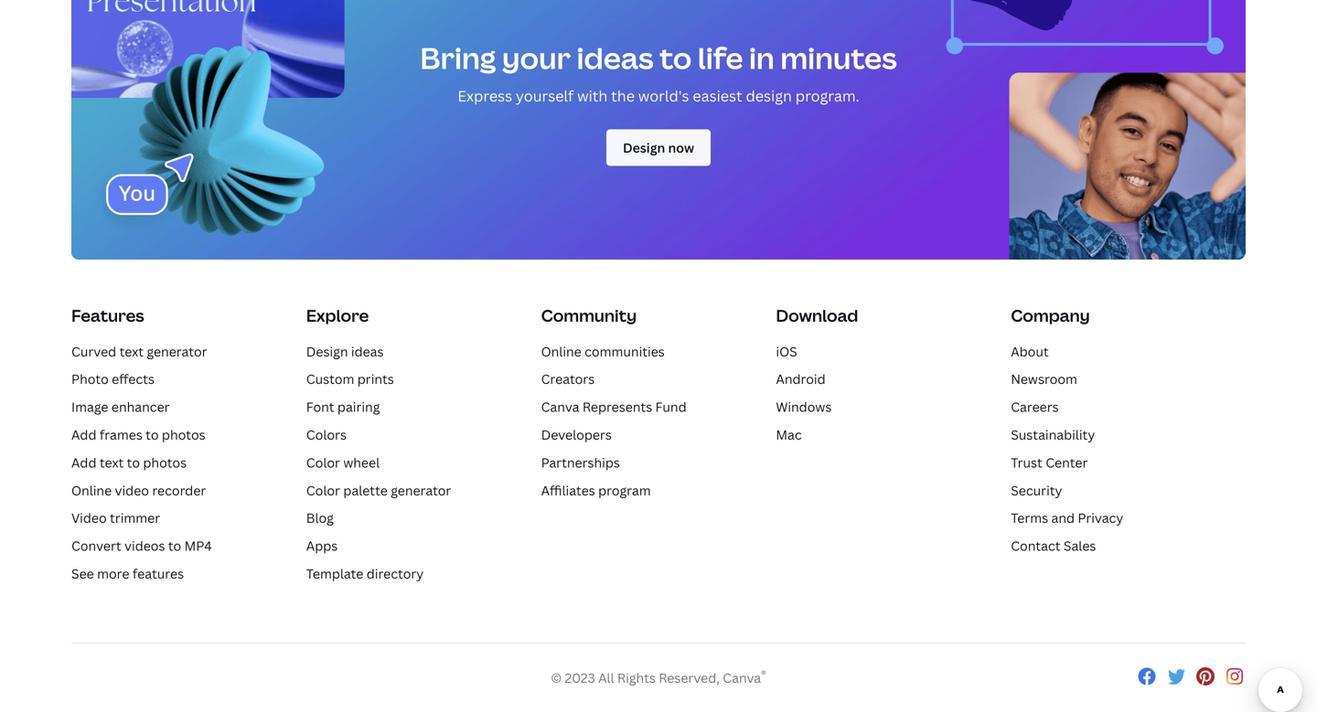 Task type: vqa. For each thing, say whether or not it's contained in the screenshot.
Colors
yes



Task type: describe. For each thing, give the bounding box(es) containing it.
add for add frames to photos
[[71, 426, 96, 444]]

video
[[71, 510, 107, 527]]

contact sales link
[[1011, 538, 1096, 555]]

careers
[[1011, 399, 1059, 416]]

yourself
[[516, 86, 574, 106]]

wheel
[[343, 454, 380, 472]]

about
[[1011, 343, 1049, 360]]

curved
[[71, 343, 116, 360]]

to for convert videos to mp4
[[168, 538, 181, 555]]

trust center link
[[1011, 454, 1088, 472]]

partnerships
[[541, 454, 620, 472]]

program
[[598, 482, 651, 499]]

© 2023 all rights reserved, canva ®
[[551, 667, 766, 687]]

security
[[1011, 482, 1063, 499]]

directory
[[367, 565, 424, 583]]

trimmer
[[110, 510, 160, 527]]

developers link
[[541, 426, 612, 444]]

canva represents fund link
[[541, 399, 687, 416]]

newsroom
[[1011, 371, 1078, 388]]

fund
[[656, 399, 687, 416]]

convert videos to mp4 link
[[71, 538, 212, 555]]

careers link
[[1011, 399, 1059, 416]]

your
[[502, 38, 571, 78]]

apps link
[[306, 538, 338, 555]]

design ideas
[[306, 343, 384, 360]]

android link
[[776, 371, 826, 388]]

palette
[[343, 482, 388, 499]]

sustainability link
[[1011, 426, 1095, 444]]

color for color palette generator
[[306, 482, 340, 499]]

photos for add frames to photos
[[162, 426, 206, 444]]

color palette generator
[[306, 482, 451, 499]]

video trimmer
[[71, 510, 160, 527]]

creators
[[541, 371, 595, 388]]

represents
[[583, 399, 652, 416]]

see
[[71, 565, 94, 583]]

mac
[[776, 426, 802, 444]]

partnerships link
[[541, 454, 620, 472]]

add for add text to photos
[[71, 454, 96, 472]]

canva represents fund
[[541, 399, 687, 416]]

express
[[458, 86, 512, 106]]

windows link
[[776, 399, 832, 416]]

newsroom link
[[1011, 371, 1078, 388]]

developers
[[541, 426, 612, 444]]

video trimmer link
[[71, 510, 160, 527]]

font pairing link
[[306, 399, 380, 416]]

all
[[598, 670, 614, 687]]

template
[[306, 565, 364, 583]]

features
[[71, 305, 144, 327]]

to for add text to photos
[[127, 454, 140, 472]]

convert videos to mp4
[[71, 538, 212, 555]]

convert
[[71, 538, 121, 555]]

online communities
[[541, 343, 665, 360]]

to inside bring your ideas to life in minutes express yourself with the world's easiest design program.
[[660, 38, 692, 78]]

creators link
[[541, 371, 595, 388]]

generator for curved text generator
[[147, 343, 207, 360]]

contact
[[1011, 538, 1061, 555]]

colors link
[[306, 426, 347, 444]]

add text to photos
[[71, 454, 187, 472]]

minutes
[[781, 38, 897, 78]]

font
[[306, 399, 334, 416]]

blog link
[[306, 510, 334, 527]]

trust center
[[1011, 454, 1088, 472]]

colors
[[306, 426, 347, 444]]

online video recorder
[[71, 482, 206, 499]]

download
[[776, 305, 859, 327]]

program.
[[796, 86, 860, 106]]

in
[[749, 38, 775, 78]]

apps
[[306, 538, 338, 555]]

0 vertical spatial canva
[[541, 399, 580, 416]]

online for online video recorder
[[71, 482, 112, 499]]

sales
[[1064, 538, 1096, 555]]

generator for color palette generator
[[391, 482, 451, 499]]

life
[[698, 38, 743, 78]]

about link
[[1011, 343, 1049, 360]]

center
[[1046, 454, 1088, 472]]

photo effects
[[71, 371, 155, 388]]

affiliates program link
[[541, 482, 651, 499]]

prints
[[358, 371, 394, 388]]



Task type: locate. For each thing, give the bounding box(es) containing it.
world's
[[638, 86, 689, 106]]

photos for add text to photos
[[143, 454, 187, 472]]

terms and privacy
[[1011, 510, 1124, 527]]

trust
[[1011, 454, 1043, 472]]

mp4
[[184, 538, 212, 555]]

see more features
[[71, 565, 184, 583]]

0 vertical spatial text
[[119, 343, 144, 360]]

custom prints link
[[306, 371, 394, 388]]

to for add frames to photos
[[146, 426, 159, 444]]

0 vertical spatial ideas
[[577, 38, 654, 78]]

ideas up prints
[[351, 343, 384, 360]]

easiest
[[693, 86, 743, 106]]

0 vertical spatial add
[[71, 426, 96, 444]]

pairing
[[338, 399, 380, 416]]

to down enhancer at the bottom
[[146, 426, 159, 444]]

text
[[119, 343, 144, 360], [100, 454, 124, 472]]

blog
[[306, 510, 334, 527]]

to left mp4
[[168, 538, 181, 555]]

1 horizontal spatial generator
[[391, 482, 451, 499]]

online for online communities
[[541, 343, 582, 360]]

terms and privacy link
[[1011, 510, 1124, 527]]

videos
[[124, 538, 165, 555]]

reserved,
[[659, 670, 720, 687]]

add frames to photos
[[71, 426, 206, 444]]

2 color from the top
[[306, 482, 340, 499]]

with
[[577, 86, 608, 106]]

custom
[[306, 371, 354, 388]]

photos down enhancer at the bottom
[[162, 426, 206, 444]]

more
[[97, 565, 129, 583]]

rights
[[617, 670, 656, 687]]

terms
[[1011, 510, 1049, 527]]

2023
[[565, 670, 595, 687]]

generator
[[147, 343, 207, 360], [391, 482, 451, 499]]

online up the creators
[[541, 343, 582, 360]]

canva right reserved,
[[723, 670, 761, 687]]

online up video
[[71, 482, 112, 499]]

design
[[306, 343, 348, 360]]

image
[[71, 399, 108, 416]]

color wheel link
[[306, 454, 380, 472]]

generator up 'effects'
[[147, 343, 207, 360]]

curved text generator
[[71, 343, 207, 360]]

communities
[[585, 343, 665, 360]]

the
[[611, 86, 635, 106]]

to up video
[[127, 454, 140, 472]]

photos up the recorder
[[143, 454, 187, 472]]

add up video
[[71, 454, 96, 472]]

image enhancer
[[71, 399, 170, 416]]

generator right palette
[[391, 482, 451, 499]]

0 horizontal spatial generator
[[147, 343, 207, 360]]

®
[[761, 667, 766, 682]]

affiliates
[[541, 482, 595, 499]]

1 horizontal spatial canva
[[723, 670, 761, 687]]

0 horizontal spatial ideas
[[351, 343, 384, 360]]

see more features link
[[71, 565, 184, 583]]

color
[[306, 454, 340, 472], [306, 482, 340, 499]]

photo effects link
[[71, 371, 155, 388]]

sustainability
[[1011, 426, 1095, 444]]

custom prints
[[306, 371, 394, 388]]

ios
[[776, 343, 797, 360]]

to up world's
[[660, 38, 692, 78]]

contact sales
[[1011, 538, 1096, 555]]

text up 'effects'
[[119, 343, 144, 360]]

1 vertical spatial ideas
[[351, 343, 384, 360]]

online video recorder link
[[71, 482, 206, 499]]

0 vertical spatial online
[[541, 343, 582, 360]]

1 add from the top
[[71, 426, 96, 444]]

color up blog link
[[306, 482, 340, 499]]

©
[[551, 670, 562, 687]]

template directory
[[306, 565, 424, 583]]

bring
[[420, 38, 496, 78]]

1 horizontal spatial online
[[541, 343, 582, 360]]

color wheel
[[306, 454, 380, 472]]

text for curved
[[119, 343, 144, 360]]

canva down the creators
[[541, 399, 580, 416]]

features
[[133, 565, 184, 583]]

mac link
[[776, 426, 802, 444]]

2 add from the top
[[71, 454, 96, 472]]

text for add
[[100, 454, 124, 472]]

windows
[[776, 399, 832, 416]]

add
[[71, 426, 96, 444], [71, 454, 96, 472]]

1 horizontal spatial ideas
[[577, 38, 654, 78]]

add down image
[[71, 426, 96, 444]]

1 vertical spatial generator
[[391, 482, 451, 499]]

enhancer
[[112, 399, 170, 416]]

effects
[[112, 371, 155, 388]]

frames
[[100, 426, 143, 444]]

0 vertical spatial generator
[[147, 343, 207, 360]]

0 vertical spatial photos
[[162, 426, 206, 444]]

color down colors
[[306, 454, 340, 472]]

add text to photos link
[[71, 454, 187, 472]]

bring your ideas to life in minutes express yourself with the world's easiest design program.
[[420, 38, 897, 106]]

font pairing
[[306, 399, 380, 416]]

photos
[[162, 426, 206, 444], [143, 454, 187, 472]]

color palette generator link
[[306, 482, 451, 499]]

1 vertical spatial add
[[71, 454, 96, 472]]

canva inside © 2023 all rights reserved, canva ®
[[723, 670, 761, 687]]

1 vertical spatial canva
[[723, 670, 761, 687]]

ideas up the
[[577, 38, 654, 78]]

design
[[746, 86, 792, 106]]

color for color wheel
[[306, 454, 340, 472]]

image enhancer link
[[71, 399, 170, 416]]

1 vertical spatial color
[[306, 482, 340, 499]]

text down frames
[[100, 454, 124, 472]]

0 vertical spatial color
[[306, 454, 340, 472]]

online
[[541, 343, 582, 360], [71, 482, 112, 499]]

privacy
[[1078, 510, 1124, 527]]

0 horizontal spatial online
[[71, 482, 112, 499]]

ideas inside bring your ideas to life in minutes express yourself with the world's easiest design program.
[[577, 38, 654, 78]]

and
[[1052, 510, 1075, 527]]

1 vertical spatial photos
[[143, 454, 187, 472]]

1 vertical spatial online
[[71, 482, 112, 499]]

1 vertical spatial text
[[100, 454, 124, 472]]

ios link
[[776, 343, 797, 360]]

0 horizontal spatial canva
[[541, 399, 580, 416]]

design ideas link
[[306, 343, 384, 360]]

1 color from the top
[[306, 454, 340, 472]]

security link
[[1011, 482, 1063, 499]]



